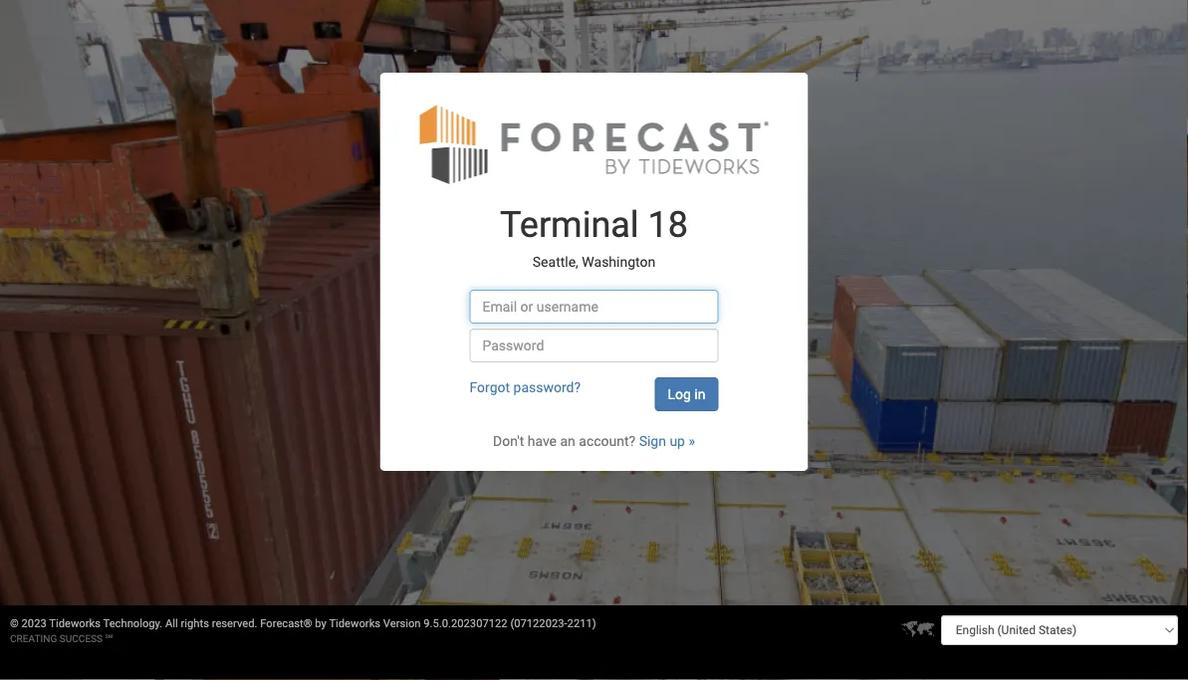 Task type: locate. For each thing, give the bounding box(es) containing it.
2023
[[21, 617, 47, 630]]

9.5.0.202307122
[[424, 617, 508, 630]]

rights
[[181, 617, 209, 630]]

©
[[10, 617, 19, 630]]

tideworks right by
[[329, 617, 381, 630]]

1 horizontal spatial tideworks
[[329, 617, 381, 630]]

Email or username text field
[[470, 290, 719, 324]]

creating
[[10, 632, 57, 644]]

don't have an account? sign up »
[[493, 433, 695, 449]]

reserved.
[[212, 617, 257, 630]]

℠
[[105, 632, 113, 644]]

forecast®
[[260, 617, 312, 630]]

1 tideworks from the left
[[49, 617, 101, 630]]

forgot
[[470, 379, 510, 396]]

18
[[648, 204, 688, 246]]

log in button
[[655, 378, 719, 412]]

0 horizontal spatial tideworks
[[49, 617, 101, 630]]

2 tideworks from the left
[[329, 617, 381, 630]]

tideworks up 'success'
[[49, 617, 101, 630]]

tideworks
[[49, 617, 101, 630], [329, 617, 381, 630]]

an
[[560, 433, 575, 449]]

version
[[383, 617, 421, 630]]

terminal 18 seattle, washington
[[500, 204, 688, 270]]



Task type: vqa. For each thing, say whether or not it's contained in the screenshot.
'You'
no



Task type: describe. For each thing, give the bounding box(es) containing it.
all
[[165, 617, 178, 630]]

terminal
[[500, 204, 639, 246]]

forgot password? log in
[[470, 379, 706, 403]]

forecast® by tideworks image
[[420, 103, 768, 185]]

»
[[689, 433, 695, 449]]

© 2023 tideworks technology. all rights reserved. forecast® by tideworks version 9.5.0.202307122 (07122023-2211) creating success ℠
[[10, 617, 596, 644]]

don't
[[493, 433, 524, 449]]

success
[[59, 632, 103, 644]]

Password password field
[[470, 329, 719, 363]]

account?
[[579, 433, 636, 449]]

forgot password? link
[[470, 379, 581, 396]]

have
[[528, 433, 557, 449]]

log
[[668, 386, 691, 403]]

up
[[670, 433, 685, 449]]

by
[[315, 617, 326, 630]]

password?
[[513, 379, 581, 396]]

2211)
[[567, 617, 596, 630]]

washington
[[582, 254, 656, 270]]

seattle,
[[533, 254, 578, 270]]

sign
[[639, 433, 666, 449]]

sign up » link
[[639, 433, 695, 449]]

(07122023-
[[510, 617, 567, 630]]

in
[[695, 386, 706, 403]]

technology.
[[103, 617, 163, 630]]



